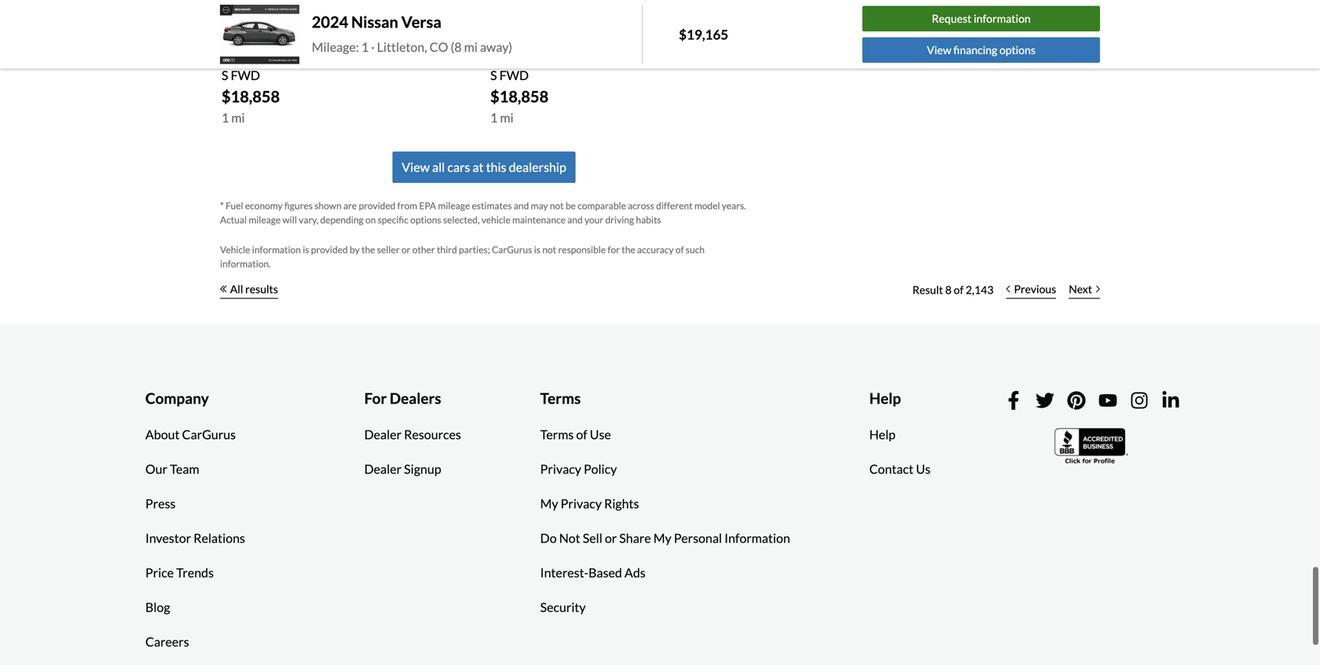 Task type: describe. For each thing, give the bounding box(es) containing it.
investor relations
[[145, 531, 245, 546]]

previous link
[[1000, 273, 1063, 307]]

0 horizontal spatial nissan
[[257, 47, 299, 64]]

view for view financing options
[[927, 43, 951, 57]]

terms for terms
[[540, 389, 581, 407]]

result
[[913, 283, 943, 297]]

selected,
[[443, 214, 480, 225]]

our team
[[145, 462, 199, 477]]

versa inside 2024 nissan versa mileage: 1 · littleton, co (8 mi away)
[[401, 12, 441, 31]]

information for request
[[974, 12, 1031, 25]]

all
[[432, 159, 445, 175]]

for dealers
[[364, 389, 441, 407]]

mileage:
[[312, 39, 359, 54]]

vary,
[[299, 214, 318, 225]]

2 is from the left
[[534, 244, 541, 255]]

dealer resources
[[364, 427, 461, 442]]

0 horizontal spatial 2024
[[222, 47, 254, 64]]

across
[[628, 200, 654, 211]]

results
[[245, 282, 278, 296]]

specific
[[378, 214, 409, 225]]

contact us
[[869, 462, 931, 477]]

fuel
[[226, 200, 243, 211]]

price trends
[[145, 565, 214, 581]]

dealer signup link
[[353, 452, 453, 487]]

0 vertical spatial and
[[514, 200, 529, 211]]

for
[[608, 244, 620, 255]]

1 $18,858 from the left
[[222, 87, 280, 106]]

dealer resources link
[[353, 418, 473, 452]]

information for vehicle
[[252, 244, 301, 255]]

depending
[[320, 214, 364, 225]]

such
[[686, 244, 705, 255]]

1 inside 2024 nissan versa mileage: 1 · littleton, co (8 mi away)
[[361, 39, 369, 54]]

interest-based ads link
[[528, 556, 657, 590]]

view all cars at this dealership
[[402, 159, 566, 175]]

cargurus inside vehicle information is provided by the seller or other third parties; cargurus is not responsible for the accuracy of such information.
[[492, 244, 532, 255]]

investor
[[145, 531, 191, 546]]

not for is
[[542, 244, 556, 255]]

vehicle information is provided by the seller or other third parties; cargurus is not responsible for the accuracy of such information.
[[220, 244, 705, 269]]

shown
[[314, 200, 342, 211]]

1 horizontal spatial mileage
[[438, 200, 470, 211]]

1 the from the left
[[361, 244, 375, 255]]

my inside 'link'
[[540, 496, 558, 511]]

view financing options button
[[862, 37, 1100, 63]]

chevron double left image
[[220, 285, 227, 293]]

different
[[656, 200, 693, 211]]

may
[[531, 200, 548, 211]]

1 2024 nissan versa s fwd $18,858 1 mi from the left
[[222, 47, 338, 125]]

privacy policy link
[[528, 452, 629, 487]]

1 horizontal spatial or
[[605, 531, 617, 546]]

responsible
[[558, 244, 606, 255]]

contact us link
[[858, 452, 942, 487]]

result 8 of 2,143
[[913, 283, 994, 297]]

careers
[[145, 634, 189, 650]]

parties;
[[459, 244, 490, 255]]

2024 nissan versa image
[[220, 5, 299, 64]]

my privacy rights link
[[528, 487, 651, 521]]

1 is from the left
[[303, 244, 309, 255]]

request information button
[[862, 6, 1100, 31]]

*
[[220, 200, 224, 211]]

from
[[397, 200, 417, 211]]

ads
[[625, 565, 646, 581]]

epa
[[419, 200, 436, 211]]

privacy policy
[[540, 462, 617, 477]]

2 $18,858 from the left
[[490, 87, 549, 106]]

* fuel economy figures shown are provided from epa mileage estimates and may not be comparable across different model years. actual mileage will vary, depending on specific options selected, vehicle maintenance and your driving habits
[[220, 200, 746, 225]]

click for the bbb business review of this auto listing service in cambridge ma image
[[1055, 427, 1130, 466]]

do not sell or share my personal information
[[540, 531, 790, 546]]

habits
[[636, 214, 661, 225]]

about cargurus
[[145, 427, 236, 442]]

0 horizontal spatial versa
[[302, 47, 338, 64]]

us
[[916, 462, 931, 477]]

mi inside 2024 nissan versa mileage: 1 · littleton, co (8 mi away)
[[464, 39, 478, 54]]

2 fwd from the left
[[499, 67, 529, 83]]

blog
[[145, 600, 170, 615]]

terms of use link
[[528, 418, 623, 452]]

security link
[[528, 590, 598, 625]]

company
[[145, 389, 209, 407]]

not
[[559, 531, 580, 546]]

options inside button
[[999, 43, 1036, 57]]

trends
[[176, 565, 214, 581]]

use
[[590, 427, 611, 442]]

2 horizontal spatial 2024
[[490, 47, 523, 64]]

1 vertical spatial mileage
[[249, 214, 281, 225]]

model
[[694, 200, 720, 211]]

maintenance
[[512, 214, 566, 225]]

provided inside vehicle information is provided by the seller or other third parties; cargurus is not responsible for the accuracy of such information.
[[311, 244, 348, 255]]

information.
[[220, 258, 271, 269]]

security
[[540, 600, 586, 615]]

1 vertical spatial of
[[954, 283, 964, 297]]

resources
[[404, 427, 461, 442]]

littleton,
[[377, 39, 427, 54]]

request
[[932, 12, 972, 25]]

1 vertical spatial cargurus
[[182, 427, 236, 442]]

of inside vehicle information is provided by the seller or other third parties; cargurus is not responsible for the accuracy of such information.
[[676, 244, 684, 255]]

dealer signup
[[364, 462, 441, 477]]

2 horizontal spatial mi
[[500, 110, 514, 125]]

options inside the * fuel economy figures shown are provided from epa mileage estimates and may not be comparable across different model years. actual mileage will vary, depending on specific options selected, vehicle maintenance and your driving habits
[[410, 214, 441, 225]]

chevron left image
[[1006, 285, 1010, 293]]

view for view all cars at this dealership
[[402, 159, 430, 175]]

provided inside the * fuel economy figures shown are provided from epa mileage estimates and may not be comparable across different model years. actual mileage will vary, depending on specific options selected, vehicle maintenance and your driving habits
[[359, 200, 396, 211]]

request information
[[932, 12, 1031, 25]]

about cargurus link
[[134, 418, 248, 452]]

years.
[[722, 200, 746, 211]]

next link
[[1063, 273, 1106, 307]]

actual
[[220, 214, 247, 225]]



Task type: vqa. For each thing, say whether or not it's contained in the screenshot.
estimates
yes



Task type: locate. For each thing, give the bounding box(es) containing it.
dealer down for
[[364, 427, 402, 442]]

help link
[[858, 418, 907, 452]]

investor relations link
[[134, 521, 257, 556]]

2 2024 nissan versa s fwd $18,858 1 mi from the left
[[490, 47, 607, 125]]

1 horizontal spatial my
[[653, 531, 671, 546]]

view inside 'link'
[[402, 159, 430, 175]]

1 vertical spatial information
[[252, 244, 301, 255]]

or
[[401, 244, 410, 255], [605, 531, 617, 546]]

1 s from the left
[[222, 67, 228, 83]]

2 horizontal spatial 1
[[490, 110, 498, 125]]

0 horizontal spatial of
[[576, 427, 587, 442]]

co
[[430, 39, 448, 54]]

my privacy rights
[[540, 496, 639, 511]]

s down 2024 nissan versa image
[[222, 67, 228, 83]]

0 vertical spatial my
[[540, 496, 558, 511]]

by
[[350, 244, 360, 255]]

2 horizontal spatial nissan
[[526, 47, 568, 64]]

0 vertical spatial information
[[974, 12, 1031, 25]]

dealer left signup
[[364, 462, 402, 477]]

third
[[437, 244, 457, 255]]

0 horizontal spatial fwd
[[231, 67, 260, 83]]

2 horizontal spatial versa
[[571, 47, 607, 64]]

next
[[1069, 282, 1092, 296]]

options down epa at top
[[410, 214, 441, 225]]

not down maintenance
[[542, 244, 556, 255]]

2,143
[[966, 283, 994, 297]]

policy
[[584, 462, 617, 477]]

nissan inside 2024 nissan versa mileage: 1 · littleton, co (8 mi away)
[[351, 12, 398, 31]]

0 vertical spatial provided
[[359, 200, 396, 211]]

relations
[[194, 531, 245, 546]]

of left use
[[576, 427, 587, 442]]

information down will
[[252, 244, 301, 255]]

accuracy
[[637, 244, 674, 255]]

0 vertical spatial mileage
[[438, 200, 470, 211]]

1 horizontal spatial provided
[[359, 200, 396, 211]]

$18,858 down 2024 nissan versa image
[[222, 87, 280, 106]]

my up do
[[540, 496, 558, 511]]

0 horizontal spatial information
[[252, 244, 301, 255]]

2 vertical spatial of
[[576, 427, 587, 442]]

chevron right image
[[1096, 285, 1100, 293]]

0 horizontal spatial view
[[402, 159, 430, 175]]

1 horizontal spatial and
[[567, 214, 583, 225]]

information
[[725, 531, 790, 546]]

0 vertical spatial view
[[927, 43, 951, 57]]

price trends link
[[134, 556, 226, 590]]

financing
[[954, 43, 997, 57]]

be
[[566, 200, 576, 211]]

not inside the * fuel economy figures shown are provided from epa mileage estimates and may not be comparable across different model years. actual mileage will vary, depending on specific options selected, vehicle maintenance and your driving habits
[[550, 200, 564, 211]]

the right for
[[622, 244, 635, 255]]

2 dealer from the top
[[364, 462, 402, 477]]

0 vertical spatial help
[[869, 389, 901, 407]]

press
[[145, 496, 176, 511]]

mileage down economy
[[249, 214, 281, 225]]

1 horizontal spatial 1
[[361, 39, 369, 54]]

press link
[[134, 487, 187, 521]]

1 vertical spatial privacy
[[561, 496, 602, 511]]

·
[[371, 39, 375, 54]]

1 vertical spatial and
[[567, 214, 583, 225]]

0 vertical spatial options
[[999, 43, 1036, 57]]

2024 nissan versa mileage: 1 · littleton, co (8 mi away)
[[312, 12, 512, 54]]

terms of use
[[540, 427, 611, 442]]

0 horizontal spatial the
[[361, 244, 375, 255]]

1 vertical spatial view
[[402, 159, 430, 175]]

0 horizontal spatial is
[[303, 244, 309, 255]]

figures
[[284, 200, 313, 211]]

1 horizontal spatial $18,858
[[490, 87, 549, 106]]

signup
[[404, 462, 441, 477]]

1 vertical spatial dealer
[[364, 462, 402, 477]]

nissan left mileage:
[[257, 47, 299, 64]]

information
[[974, 12, 1031, 25], [252, 244, 301, 255]]

help up contact
[[869, 427, 896, 442]]

1 horizontal spatial cargurus
[[492, 244, 532, 255]]

0 vertical spatial terms
[[540, 389, 581, 407]]

terms up the privacy policy
[[540, 427, 574, 442]]

contact
[[869, 462, 914, 477]]

2024 inside 2024 nissan versa mileage: 1 · littleton, co (8 mi away)
[[312, 12, 348, 31]]

0 horizontal spatial 1
[[222, 110, 229, 125]]

1 terms from the top
[[540, 389, 581, 407]]

options right financing
[[999, 43, 1036, 57]]

$18,858 down away)
[[490, 87, 549, 106]]

dealer for dealer resources
[[364, 427, 402, 442]]

away)
[[480, 39, 512, 54]]

our
[[145, 462, 167, 477]]

not inside vehicle information is provided by the seller or other third parties; cargurus is not responsible for the accuracy of such information.
[[542, 244, 556, 255]]

0 horizontal spatial 2024 nissan versa s fwd $18,858 1 mi
[[222, 47, 338, 125]]

privacy
[[540, 462, 581, 477], [561, 496, 602, 511]]

and down be
[[567, 214, 583, 225]]

dealership
[[509, 159, 566, 175]]

or right the seller
[[401, 244, 410, 255]]

1 horizontal spatial 2024 nissan versa s fwd $18,858 1 mi
[[490, 47, 607, 125]]

1 horizontal spatial is
[[534, 244, 541, 255]]

my right share
[[653, 531, 671, 546]]

8
[[945, 283, 952, 297]]

or inside vehicle information is provided by the seller or other third parties; cargurus is not responsible for the accuracy of such information.
[[401, 244, 410, 255]]

1 horizontal spatial of
[[676, 244, 684, 255]]

dealer
[[364, 427, 402, 442], [364, 462, 402, 477]]

1 horizontal spatial view
[[927, 43, 951, 57]]

1 dealer from the top
[[364, 427, 402, 442]]

1 horizontal spatial fwd
[[499, 67, 529, 83]]

1 fwd from the left
[[231, 67, 260, 83]]

personal
[[674, 531, 722, 546]]

provided up on
[[359, 200, 396, 211]]

privacy inside 'link'
[[561, 496, 602, 511]]

terms for terms of use
[[540, 427, 574, 442]]

view inside button
[[927, 43, 951, 57]]

versa
[[401, 12, 441, 31], [302, 47, 338, 64], [571, 47, 607, 64]]

1 horizontal spatial the
[[622, 244, 635, 255]]

fwd down away)
[[499, 67, 529, 83]]

and left may
[[514, 200, 529, 211]]

1 vertical spatial provided
[[311, 244, 348, 255]]

fwd down 2024 nissan versa image
[[231, 67, 260, 83]]

2 terms from the top
[[540, 427, 574, 442]]

0 horizontal spatial cargurus
[[182, 427, 236, 442]]

(8
[[451, 39, 462, 54]]

1 horizontal spatial options
[[999, 43, 1036, 57]]

privacy down privacy policy link
[[561, 496, 602, 511]]

1 horizontal spatial versa
[[401, 12, 441, 31]]

1 help from the top
[[869, 389, 901, 407]]

2024 nissan versa s fwd $18,858 1 mi
[[222, 47, 338, 125], [490, 47, 607, 125]]

of right '8'
[[954, 283, 964, 297]]

$19,165
[[679, 26, 728, 42]]

interest-based ads
[[540, 565, 646, 581]]

on
[[365, 214, 376, 225]]

comparable
[[578, 200, 626, 211]]

of left "such"
[[676, 244, 684, 255]]

nissan right away)
[[526, 47, 568, 64]]

0 vertical spatial or
[[401, 244, 410, 255]]

nissan up · on the top left of page
[[351, 12, 398, 31]]

1 horizontal spatial mi
[[464, 39, 478, 54]]

cargurus
[[492, 244, 532, 255], [182, 427, 236, 442]]

0 horizontal spatial mileage
[[249, 214, 281, 225]]

at
[[473, 159, 484, 175]]

0 vertical spatial cargurus
[[492, 244, 532, 255]]

information inside button
[[974, 12, 1031, 25]]

or right sell on the bottom of the page
[[605, 531, 617, 546]]

price
[[145, 565, 174, 581]]

0 horizontal spatial and
[[514, 200, 529, 211]]

privacy down terms of use link
[[540, 462, 581, 477]]

0 horizontal spatial $18,858
[[222, 87, 280, 106]]

vehicle
[[220, 244, 250, 255]]

view all cars at this dealership link
[[392, 152, 576, 183]]

estimates
[[472, 200, 512, 211]]

view
[[927, 43, 951, 57], [402, 159, 430, 175]]

view left all
[[402, 159, 430, 175]]

2 horizontal spatial of
[[954, 283, 964, 297]]

are
[[343, 200, 357, 211]]

mileage up selected,
[[438, 200, 470, 211]]

help up help link
[[869, 389, 901, 407]]

share
[[619, 531, 651, 546]]

2 s from the left
[[490, 67, 497, 83]]

based
[[589, 565, 622, 581]]

1 horizontal spatial s
[[490, 67, 497, 83]]

2 the from the left
[[622, 244, 635, 255]]

0 vertical spatial privacy
[[540, 462, 581, 477]]

this
[[486, 159, 506, 175]]

1 vertical spatial not
[[542, 244, 556, 255]]

your
[[585, 214, 604, 225]]

the right by
[[361, 244, 375, 255]]

1 horizontal spatial 2024
[[312, 12, 348, 31]]

the
[[361, 244, 375, 255], [622, 244, 635, 255]]

our team link
[[134, 452, 211, 487]]

0 horizontal spatial s
[[222, 67, 228, 83]]

information inside vehicle information is provided by the seller or other third parties; cargurus is not responsible for the accuracy of such information.
[[252, 244, 301, 255]]

help
[[869, 389, 901, 407], [869, 427, 896, 442]]

all results
[[230, 282, 278, 296]]

terms up terms of use
[[540, 389, 581, 407]]

is down maintenance
[[534, 244, 541, 255]]

cars
[[447, 159, 470, 175]]

information up the view financing options on the top right of page
[[974, 12, 1031, 25]]

0 vertical spatial not
[[550, 200, 564, 211]]

mi
[[464, 39, 478, 54], [231, 110, 245, 125], [500, 110, 514, 125]]

1 vertical spatial help
[[869, 427, 896, 442]]

0 horizontal spatial provided
[[311, 244, 348, 255]]

not for may
[[550, 200, 564, 211]]

is down vary,
[[303, 244, 309, 255]]

0 horizontal spatial or
[[401, 244, 410, 255]]

2 help from the top
[[869, 427, 896, 442]]

cargurus up team
[[182, 427, 236, 442]]

0 horizontal spatial my
[[540, 496, 558, 511]]

mileage
[[438, 200, 470, 211], [249, 214, 281, 225]]

1 horizontal spatial nissan
[[351, 12, 398, 31]]

1 vertical spatial or
[[605, 531, 617, 546]]

1 vertical spatial options
[[410, 214, 441, 225]]

0 horizontal spatial options
[[410, 214, 441, 225]]

dealer for dealer signup
[[364, 462, 402, 477]]

team
[[170, 462, 199, 477]]

nissan
[[351, 12, 398, 31], [257, 47, 299, 64], [526, 47, 568, 64]]

0 vertical spatial of
[[676, 244, 684, 255]]

0 vertical spatial dealer
[[364, 427, 402, 442]]

provided left by
[[311, 244, 348, 255]]

economy
[[245, 200, 283, 211]]

1 horizontal spatial information
[[974, 12, 1031, 25]]

view financing options
[[927, 43, 1036, 57]]

s down away)
[[490, 67, 497, 83]]

view down request
[[927, 43, 951, 57]]

1
[[361, 39, 369, 54], [222, 110, 229, 125], [490, 110, 498, 125]]

1 vertical spatial my
[[653, 531, 671, 546]]

cargurus down vehicle
[[492, 244, 532, 255]]

is
[[303, 244, 309, 255], [534, 244, 541, 255]]

0 horizontal spatial mi
[[231, 110, 245, 125]]

fwd
[[231, 67, 260, 83], [499, 67, 529, 83]]

not left be
[[550, 200, 564, 211]]

1 vertical spatial terms
[[540, 427, 574, 442]]

will
[[282, 214, 297, 225]]

driving
[[605, 214, 634, 225]]

terms
[[540, 389, 581, 407], [540, 427, 574, 442]]



